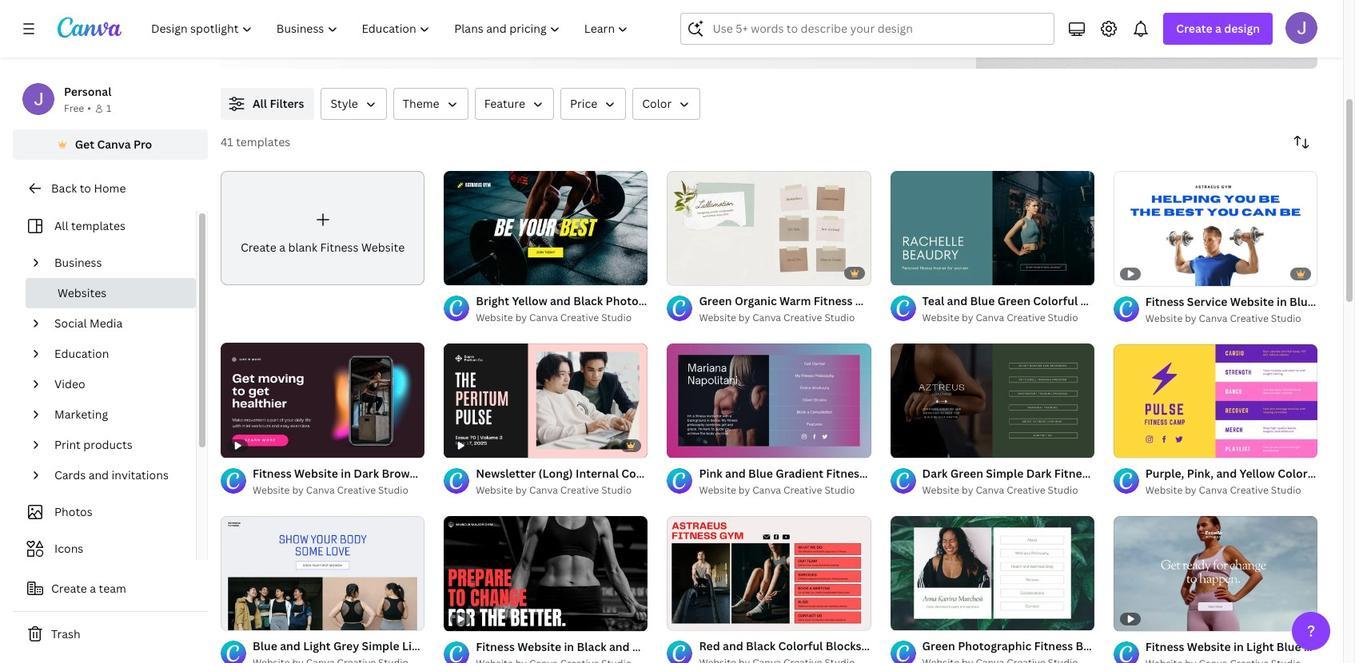 Task type: locate. For each thing, give the bounding box(es) containing it.
light left 'grey'
[[303, 639, 331, 654]]

1 of 6
[[902, 266, 925, 278], [232, 612, 255, 624]]

in left white
[[564, 640, 574, 655]]

0 vertical spatial blocks
[[1081, 293, 1117, 309]]

0 horizontal spatial 6
[[250, 612, 255, 624]]

simple down dark green simple dark fitness bio-link website image
[[987, 466, 1024, 481]]

in left wh
[[1277, 294, 1288, 309]]

fitness website in dark brown neon pink gradients style website by canva creative studio
[[253, 466, 562, 498]]

studio inside the fitness website in dark brown neon pink gradients style website by canva creative studio
[[378, 484, 409, 498]]

0 horizontal spatial 1 of 6 link
[[221, 516, 425, 631]]

link inside pink and blue gradient fitness bio-link website website by canva creative studio
[[890, 466, 913, 481]]

black right dynamic
[[746, 639, 776, 654]]

0 horizontal spatial create
[[51, 582, 87, 597]]

0 horizontal spatial style
[[331, 96, 358, 111]]

website by canva creative studio link for fitness service website in blue and wh
[[1146, 311, 1318, 327]]

red right white
[[667, 640, 688, 655]]

red left neons
[[699, 639, 720, 654]]

green organic warm fitness bio-link website image
[[667, 171, 872, 286]]

top level navigation element
[[141, 13, 643, 45]]

1 website by canva creative studio from the left
[[476, 484, 632, 498]]

canva inside the fitness website in dark brown neon pink gradients style website by canva creative studio
[[306, 484, 335, 498]]

blue inside pink and blue gradient fitness bio-link website website by canva creative studio
[[749, 466, 773, 481]]

templates down the back to home
[[71, 218, 126, 234]]

of for teal
[[909, 266, 918, 278]]

1 vertical spatial all
[[54, 218, 68, 234]]

1 horizontal spatial website by canva creative studio
[[1146, 484, 1302, 498]]

0 vertical spatial colorful
[[1034, 293, 1078, 309]]

marketing link
[[48, 400, 186, 430]]

1 horizontal spatial photographic
[[958, 639, 1032, 654]]

fitness service website in blue and wh link
[[1146, 293, 1356, 311]]

1 horizontal spatial all
[[253, 96, 267, 111]]

pink inside the fitness website in dark brown neon pink gradients style website by canva creative studio
[[452, 466, 475, 482]]

templates right 41
[[236, 134, 291, 150]]

1 horizontal spatial templates
[[236, 134, 291, 150]]

style right filters
[[331, 96, 358, 111]]

dark green simple dark fitness bio-link website image
[[891, 344, 1095, 458]]

create inside "create a team" button
[[51, 582, 87, 597]]

2 horizontal spatial dark
[[1027, 466, 1052, 481]]

fitness inside 'teal and blue green colorful blocks fitness service website website by canva creative studio'
[[1120, 293, 1159, 309]]

all left filters
[[253, 96, 267, 111]]

products
[[83, 438, 132, 453]]

create a blank fitness website element
[[221, 171, 425, 286]]

1 horizontal spatial create
[[241, 240, 277, 255]]

green photographic fitness bio-link website image
[[891, 516, 1095, 631]]

website by canva creative studio for yellow
[[476, 484, 632, 498]]

create inside create a blank fitness website element
[[241, 240, 277, 255]]

and inside 'teal and blue green colorful blocks fitness service website website by canva creative studio'
[[947, 293, 968, 309]]

fitness inside fitness service website in blue and wh website by canva creative studio
[[1146, 294, 1185, 309]]

studio inside 'dark green simple dark fitness bio-link website website by canva creative studio'
[[1048, 484, 1079, 497]]

0 vertical spatial 6
[[920, 266, 925, 278]]

templates for all templates
[[71, 218, 126, 234]]

dark inside the fitness website in dark brown neon pink gradients style website by canva creative studio
[[354, 466, 379, 482]]

1 vertical spatial 1 of 6 link
[[221, 516, 425, 631]]

1 vertical spatial photographic
[[958, 639, 1032, 654]]

free •
[[64, 102, 91, 115]]

and
[[550, 293, 571, 309], [947, 293, 968, 309], [1318, 294, 1338, 309], [726, 466, 746, 481], [88, 468, 109, 483], [723, 639, 744, 654], [280, 639, 301, 654], [609, 640, 630, 655]]

1 horizontal spatial style
[[534, 466, 562, 482]]

by inside bright yellow and black photographic fitness service website website by canva creative studio
[[516, 311, 527, 325]]

0 vertical spatial simple
[[987, 466, 1024, 481]]

light right 'grey'
[[402, 639, 430, 654]]

green inside 'dark green simple dark fitness bio-link website website by canva creative studio'
[[951, 466, 984, 481]]

black inside 'link'
[[577, 640, 607, 655]]

1 for bright yellow and black photographic fitness service website
[[455, 266, 460, 278]]

in inside the fitness website in dark brown neon pink gradients style website by canva creative studio
[[341, 466, 351, 482]]

green organic warm fitness bio-link website link
[[699, 293, 947, 310]]

all filters
[[253, 96, 304, 111]]

pink inside pink and blue gradient fitness bio-link website website by canva creative studio
[[699, 466, 723, 481]]

2 horizontal spatial create
[[1177, 21, 1213, 36]]

a left team on the bottom of the page
[[90, 582, 96, 597]]

bright yellow and black photographic fitness service website image
[[444, 171, 648, 286]]

create a team button
[[13, 574, 208, 606]]

0 vertical spatial create
[[1177, 21, 1213, 36]]

0 vertical spatial style
[[331, 96, 358, 111]]

1 vertical spatial create
[[241, 240, 277, 255]]

2 vertical spatial create
[[51, 582, 87, 597]]

1 vertical spatial blocks
[[826, 639, 862, 654]]

black inside bright yellow and black photographic fitness service website website by canva creative studio
[[574, 293, 603, 309]]

website by canva creative studio link for dark green simple dark fitness bio-link website
[[923, 483, 1095, 499]]

6 for blue and light grey simple light fitness service website
[[250, 612, 255, 624]]

1 of 5
[[455, 266, 478, 278]]

simple inside 'dark green simple dark fitness bio-link website website by canva creative studio'
[[987, 466, 1024, 481]]

2 horizontal spatial in
[[1277, 294, 1288, 309]]

studio inside 'teal and blue green colorful blocks fitness service website website by canva creative studio'
[[1048, 311, 1079, 325]]

create left design
[[1177, 21, 1213, 36]]

education
[[54, 346, 109, 362]]

1 horizontal spatial 6
[[920, 266, 925, 278]]

style button
[[321, 88, 387, 120]]

a inside button
[[90, 582, 96, 597]]

print
[[54, 438, 81, 453]]

create for create a team
[[51, 582, 87, 597]]

studio inside bright yellow and black photographic fitness service website website by canva creative studio
[[602, 311, 632, 325]]

0 horizontal spatial red
[[667, 640, 688, 655]]

a left design
[[1216, 21, 1222, 36]]

create inside 'create a design' dropdown button
[[1177, 21, 1213, 36]]

black right yellow
[[574, 293, 603, 309]]

1 horizontal spatial dark
[[923, 466, 948, 481]]

service
[[724, 293, 764, 309], [1161, 293, 1202, 309], [1188, 294, 1228, 309], [474, 639, 515, 654]]

1 horizontal spatial in
[[564, 640, 574, 655]]

0 vertical spatial in
[[1277, 294, 1288, 309]]

1 horizontal spatial 1 of 6 link
[[891, 171, 1095, 286]]

fitness inside the fitness website in dark brown neon pink gradients style website by canva creative studio
[[253, 466, 292, 482]]

light
[[303, 639, 331, 654], [402, 639, 430, 654]]

green inside 'teal and blue green colorful blocks fitness service website website by canva creative studio'
[[998, 293, 1031, 309]]

jacob simon image
[[1286, 12, 1318, 44]]

41
[[221, 134, 233, 150]]

cards
[[54, 468, 86, 483]]

canva inside bright yellow and black photographic fitness service website website by canva creative studio
[[530, 311, 558, 325]]

all for all filters
[[253, 96, 267, 111]]

by
[[516, 311, 527, 325], [739, 311, 750, 325], [962, 311, 974, 325], [1186, 312, 1197, 325], [739, 484, 750, 497], [962, 484, 974, 497], [292, 484, 304, 498], [516, 484, 527, 498], [1186, 484, 1197, 498]]

2 light from the left
[[402, 639, 430, 654]]

0 vertical spatial a
[[1216, 21, 1222, 36]]

fitness inside pink and blue gradient fitness bio-link website website by canva creative studio
[[827, 466, 866, 481]]

in for fitness website in black and white red dynamic neons style
[[564, 640, 574, 655]]

None search field
[[681, 13, 1055, 45]]

1 vertical spatial 1 of 6
[[232, 612, 255, 624]]

1 horizontal spatial 1 of 6
[[902, 266, 925, 278]]

simple right 'grey'
[[362, 639, 400, 654]]

simple
[[987, 466, 1024, 481], [362, 639, 400, 654]]

by inside 'teal and blue green colorful blocks fitness service website website by canva creative studio'
[[962, 311, 974, 325]]

0 horizontal spatial templates
[[71, 218, 126, 234]]

red and black colorful blocks fitness bio-link website link
[[699, 638, 998, 656]]

video link
[[48, 370, 186, 400]]

all inside button
[[253, 96, 267, 111]]

2 horizontal spatial style
[[779, 640, 807, 655]]

create a blank fitness website link
[[221, 171, 425, 286]]

1 for blue and light grey simple light fitness service website
[[232, 612, 237, 624]]

style right gradients
[[534, 466, 562, 482]]

home
[[94, 181, 126, 196]]

1 vertical spatial templates
[[71, 218, 126, 234]]

pro
[[134, 137, 152, 152]]

fitness website in dark brown neon pink gradients style link
[[253, 466, 562, 483]]

2 vertical spatial style
[[779, 640, 807, 655]]

1 horizontal spatial simple
[[987, 466, 1024, 481]]

website by canva creative studio link
[[476, 310, 648, 326], [699, 310, 872, 326], [923, 310, 1095, 326], [1146, 311, 1318, 327], [699, 483, 872, 499], [923, 483, 1095, 499], [253, 483, 425, 499], [476, 483, 648, 499], [1146, 483, 1318, 499]]

bright yellow and black photographic fitness service website link
[[476, 293, 811, 310]]

blocks
[[1081, 293, 1117, 309], [826, 639, 862, 654]]

link inside 'dark green simple dark fitness bio-link website website by canva creative studio'
[[1119, 466, 1141, 481]]

style right neons
[[779, 640, 807, 655]]

0 horizontal spatial photographic
[[606, 293, 680, 309]]

website by canva creative studio link for teal and blue green colorful blocks fitness service website
[[923, 310, 1095, 326]]

all filters button
[[221, 88, 315, 120]]

templates inside all templates link
[[71, 218, 126, 234]]

0 horizontal spatial website by canva creative studio
[[476, 484, 632, 498]]

black left white
[[577, 640, 607, 655]]

0 horizontal spatial a
[[90, 582, 96, 597]]

0 vertical spatial photographic
[[606, 293, 680, 309]]

1 horizontal spatial light
[[402, 639, 430, 654]]

creative inside 'teal and blue green colorful blocks fitness service website website by canva creative studio'
[[1007, 311, 1046, 325]]

1 of 6 link
[[891, 171, 1095, 286], [221, 516, 425, 631]]

6
[[920, 266, 925, 278], [250, 612, 255, 624]]

all down back
[[54, 218, 68, 234]]

pink
[[699, 466, 723, 481], [452, 466, 475, 482]]

red and black colorful blocks fitness bio-link website image
[[667, 516, 872, 631]]

2 horizontal spatial of
[[909, 266, 918, 278]]

neons
[[742, 640, 776, 655]]

1 horizontal spatial blocks
[[1081, 293, 1117, 309]]

blocks inside red and black colorful blocks fitness bio-link website link
[[826, 639, 862, 654]]

business link
[[48, 248, 186, 278]]

create down icons
[[51, 582, 87, 597]]

service inside fitness service website in blue and wh website by canva creative studio
[[1188, 294, 1228, 309]]

0 horizontal spatial in
[[341, 466, 351, 482]]

0 vertical spatial 1 of 6 link
[[891, 171, 1095, 286]]

a left blank
[[279, 240, 286, 255]]

1 horizontal spatial pink
[[699, 466, 723, 481]]

5
[[473, 266, 478, 278]]

in
[[1277, 294, 1288, 309], [341, 466, 351, 482], [564, 640, 574, 655]]

color button
[[633, 88, 701, 120]]

personal
[[64, 84, 112, 99]]

1 horizontal spatial of
[[462, 266, 471, 278]]

Search search field
[[713, 14, 1045, 44]]

0 horizontal spatial blocks
[[826, 639, 862, 654]]

all templates
[[54, 218, 126, 234]]

1 vertical spatial 6
[[250, 612, 255, 624]]

2 vertical spatial a
[[90, 582, 96, 597]]

of
[[462, 266, 471, 278], [909, 266, 918, 278], [239, 612, 248, 624]]

website inside 'link'
[[518, 640, 562, 655]]

website by canva creative studio
[[476, 484, 632, 498], [1146, 484, 1302, 498]]

website by canva creative studio link for fitness website in dark brown neon pink gradients style
[[253, 483, 425, 499]]

purple, pink, and yellow colorful blocks fitness bio-link website image
[[1114, 344, 1318, 459]]

creative
[[561, 311, 599, 325], [784, 311, 823, 325], [1007, 311, 1046, 325], [1231, 312, 1269, 325], [784, 484, 823, 497], [1007, 484, 1046, 497], [337, 484, 376, 498], [561, 484, 599, 498], [1231, 484, 1269, 498]]

fitness
[[320, 240, 359, 255], [682, 293, 721, 309], [814, 293, 853, 309], [1120, 293, 1159, 309], [1146, 294, 1185, 309], [827, 466, 866, 481], [1055, 466, 1094, 481], [253, 466, 292, 482], [865, 639, 904, 654], [1035, 639, 1074, 654], [432, 639, 471, 654], [476, 640, 515, 655]]

create left blank
[[241, 240, 277, 255]]

0 horizontal spatial light
[[303, 639, 331, 654]]

pink and blue gradient fitness bio-link website image
[[667, 344, 872, 458]]

all for all templates
[[54, 218, 68, 234]]

0 horizontal spatial 1 of 6
[[232, 612, 255, 624]]

all templates link
[[22, 211, 186, 242]]

websites
[[58, 286, 107, 301]]

0 horizontal spatial all
[[54, 218, 68, 234]]

0 horizontal spatial colorful
[[779, 639, 823, 654]]

1 vertical spatial a
[[279, 240, 286, 255]]

creative inside fitness service website in blue and wh website by canva creative studio
[[1231, 312, 1269, 325]]

link
[[878, 293, 901, 309], [890, 466, 913, 481], [1119, 466, 1141, 481], [929, 639, 951, 654], [1099, 639, 1121, 654]]

0 horizontal spatial simple
[[362, 639, 400, 654]]

fitness inside 'link'
[[476, 640, 515, 655]]

1 vertical spatial in
[[341, 466, 351, 482]]

by inside the fitness website in dark brown neon pink gradients style website by canva creative studio
[[292, 484, 304, 498]]

1 of 6 for teal and blue green colorful blocks fitness service website
[[902, 266, 925, 278]]

black for by
[[574, 293, 603, 309]]

2 horizontal spatial a
[[1216, 21, 1222, 36]]

2 vertical spatial in
[[564, 640, 574, 655]]

canva inside 'teal and blue green colorful blocks fitness service website website by canva creative studio'
[[976, 311, 1005, 325]]

all
[[253, 96, 267, 111], [54, 218, 68, 234]]

gradients
[[478, 466, 531, 482]]

and inside fitness service website in blue and wh website by canva creative studio
[[1318, 294, 1338, 309]]

trash link
[[13, 619, 208, 651]]

bio- inside the green organic warm fitness bio-link website website by canva creative studio
[[856, 293, 878, 309]]

0 horizontal spatial dark
[[354, 466, 379, 482]]

blue
[[971, 293, 995, 309], [1290, 294, 1315, 309], [749, 466, 773, 481], [253, 639, 277, 654]]

1 horizontal spatial colorful
[[1034, 293, 1078, 309]]

canva inside the green organic warm fitness bio-link website website by canva creative studio
[[753, 311, 782, 325]]

media
[[90, 316, 123, 331]]

1 of 6 link for teal and blue green colorful blocks fitness service website
[[891, 171, 1095, 286]]

2 website by canva creative studio from the left
[[1146, 484, 1302, 498]]

canva
[[97, 137, 131, 152], [530, 311, 558, 325], [753, 311, 782, 325], [976, 311, 1005, 325], [1200, 312, 1228, 325], [753, 484, 782, 497], [976, 484, 1005, 497], [306, 484, 335, 498], [530, 484, 558, 498], [1200, 484, 1228, 498]]

green
[[699, 293, 732, 309], [998, 293, 1031, 309], [951, 466, 984, 481], [923, 639, 956, 654]]

0 vertical spatial templates
[[236, 134, 291, 150]]

1 vertical spatial style
[[534, 466, 562, 482]]

get canva pro button
[[13, 130, 208, 160]]

fitness website in black and white red dynamic neons style link
[[476, 639, 807, 657]]

0 horizontal spatial pink
[[452, 466, 475, 482]]

colorful inside 'teal and blue green colorful blocks fitness service website website by canva creative studio'
[[1034, 293, 1078, 309]]

canva inside pink and blue gradient fitness bio-link website website by canva creative studio
[[753, 484, 782, 497]]

filters
[[270, 96, 304, 111]]

dark
[[923, 466, 948, 481], [1027, 466, 1052, 481], [354, 466, 379, 482]]

1 horizontal spatial a
[[279, 240, 286, 255]]

0 vertical spatial 1 of 6
[[902, 266, 925, 278]]

fitness website templates image
[[977, 0, 1318, 69], [977, 0, 1318, 69]]

blocks inside 'teal and blue green colorful blocks fitness service website website by canva creative studio'
[[1081, 293, 1117, 309]]

0 vertical spatial all
[[253, 96, 267, 111]]

6 for teal and blue green colorful blocks fitness service website
[[920, 266, 925, 278]]

in inside fitness service website in blue and wh website by canva creative studio
[[1277, 294, 1288, 309]]

neon
[[420, 466, 449, 482]]

in left the brown
[[341, 466, 351, 482]]

style inside fitness website in black and white red dynamic neons style 'link'
[[779, 640, 807, 655]]

style inside style button
[[331, 96, 358, 111]]

a inside dropdown button
[[1216, 21, 1222, 36]]

in inside 'link'
[[564, 640, 574, 655]]



Task type: describe. For each thing, give the bounding box(es) containing it.
print products link
[[48, 430, 186, 461]]

back to home link
[[13, 173, 208, 205]]

dark green simple dark fitness bio-link website link
[[923, 465, 1188, 483]]

get canva pro
[[75, 137, 152, 152]]

41 templates
[[221, 134, 291, 150]]

theme button
[[393, 88, 468, 120]]

education link
[[48, 339, 186, 370]]

green organic warm fitness bio-link website website by canva creative studio
[[699, 293, 947, 325]]

by inside the green organic warm fitness bio-link website website by canva creative studio
[[739, 311, 750, 325]]

blue and light grey simple light fitness service website link
[[253, 638, 561, 656]]

back
[[51, 181, 77, 196]]

social media
[[54, 316, 123, 331]]

price button
[[561, 88, 627, 120]]

teal and blue green colorful blocks fitness service website link
[[923, 293, 1248, 310]]

dark for dark green simple dark fitness bio-link website
[[1027, 466, 1052, 481]]

dark green simple dark fitness bio-link website website by canva creative studio
[[923, 466, 1188, 497]]

canva inside button
[[97, 137, 131, 152]]

fitness inside the green organic warm fitness bio-link website website by canva creative studio
[[814, 293, 853, 309]]

website by canva creative studio for service
[[1146, 484, 1302, 498]]

blue inside fitness service website in blue and wh website by canva creative studio
[[1290, 294, 1315, 309]]

red inside 'link'
[[667, 640, 688, 655]]

blue inside 'teal and blue green colorful blocks fitness service website website by canva creative studio'
[[971, 293, 995, 309]]

color
[[643, 96, 672, 111]]

studio inside the green organic warm fitness bio-link website website by canva creative studio
[[825, 311, 855, 325]]

trash
[[51, 627, 80, 642]]

green inside the green organic warm fitness bio-link website website by canva creative studio
[[699, 293, 732, 309]]

canva inside fitness service website in blue and wh website by canva creative studio
[[1200, 312, 1228, 325]]

print products
[[54, 438, 132, 453]]

and inside pink and blue gradient fitness bio-link website website by canva creative studio
[[726, 466, 746, 481]]

studio inside fitness service website in blue and wh website by canva creative studio
[[1272, 312, 1302, 325]]

bio- inside 'dark green simple dark fitness bio-link website website by canva creative studio'
[[1097, 466, 1119, 481]]

feature button
[[475, 88, 554, 120]]

photographic inside bright yellow and black photographic fitness service website website by canva creative studio
[[606, 293, 680, 309]]

fitness inside bright yellow and black photographic fitness service website website by canva creative studio
[[682, 293, 721, 309]]

white
[[633, 640, 664, 655]]

get
[[75, 137, 94, 152]]

organic
[[735, 293, 777, 309]]

business
[[54, 255, 102, 270]]

price
[[570, 96, 598, 111]]

creative inside the green organic warm fitness bio-link website website by canva creative studio
[[784, 311, 823, 325]]

of for bright
[[462, 266, 471, 278]]

blank
[[288, 240, 318, 255]]

grey
[[334, 639, 359, 654]]

fitness inside 'dark green simple dark fitness bio-link website website by canva creative studio'
[[1055, 466, 1094, 481]]

yellow
[[512, 293, 548, 309]]

team
[[99, 582, 126, 597]]

in for fitness website in dark brown neon pink gradients style website by canva creative studio
[[341, 466, 351, 482]]

•
[[87, 102, 91, 115]]

black for style
[[577, 640, 607, 655]]

Sort by button
[[1286, 126, 1318, 158]]

templates for 41 templates
[[236, 134, 291, 150]]

1 of 5 link
[[444, 171, 648, 286]]

create a team
[[51, 582, 126, 597]]

feature
[[484, 96, 526, 111]]

bright
[[476, 293, 510, 309]]

creative inside pink and blue gradient fitness bio-link website website by canva creative studio
[[784, 484, 823, 497]]

invitations
[[112, 468, 169, 483]]

1 for teal and blue green colorful blocks fitness service website
[[902, 266, 907, 278]]

service inside 'teal and blue green colorful blocks fitness service website website by canva creative studio'
[[1161, 293, 1202, 309]]

back to home
[[51, 181, 126, 196]]

1 vertical spatial simple
[[362, 639, 400, 654]]

a for team
[[90, 582, 96, 597]]

marketing
[[54, 407, 108, 422]]

theme
[[403, 96, 440, 111]]

red and black colorful blocks fitness bio-link website
[[699, 639, 998, 654]]

by inside fitness service website in blue and wh website by canva creative studio
[[1186, 312, 1197, 325]]

pink and blue gradient fitness bio-link website website by canva creative studio
[[699, 466, 960, 497]]

pink and blue gradient fitness bio-link website link
[[699, 465, 960, 483]]

canva inside 'dark green simple dark fitness bio-link website website by canva creative studio'
[[976, 484, 1005, 497]]

create for create a design
[[1177, 21, 1213, 36]]

link inside the green organic warm fitness bio-link website website by canva creative studio
[[878, 293, 901, 309]]

brown
[[382, 466, 417, 482]]

by inside pink and blue gradient fitness bio-link website website by canva creative studio
[[739, 484, 750, 497]]

teal and blue green colorful blocks fitness service website image
[[891, 171, 1095, 286]]

warm
[[780, 293, 811, 309]]

creative inside 'dark green simple dark fitness bio-link website website by canva creative studio'
[[1007, 484, 1046, 497]]

website by canva creative studio link for pink and blue gradient fitness bio-link website
[[699, 483, 872, 499]]

photos link
[[22, 498, 186, 528]]

service inside bright yellow and black photographic fitness service website website by canva creative studio
[[724, 293, 764, 309]]

bio- inside pink and blue gradient fitness bio-link website website by canva creative studio
[[868, 466, 891, 481]]

design
[[1225, 21, 1261, 36]]

dynamic
[[691, 640, 739, 655]]

studio inside pink and blue gradient fitness bio-link website website by canva creative studio
[[825, 484, 855, 497]]

cards and invitations link
[[48, 461, 186, 491]]

1 of 6 for blue and light grey simple light fitness service website
[[232, 612, 255, 624]]

by inside 'dark green simple dark fitness bio-link website website by canva creative studio'
[[962, 484, 974, 497]]

1 horizontal spatial red
[[699, 639, 720, 654]]

and inside bright yellow and black photographic fitness service website website by canva creative studio
[[550, 293, 571, 309]]

bright yellow and black photographic fitness service website website by canva creative studio
[[476, 293, 811, 325]]

1 of 6 link for blue and light grey simple light fitness service website
[[221, 516, 425, 631]]

blue and light grey simple light fitness service website image
[[221, 516, 425, 631]]

social
[[54, 316, 87, 331]]

cards and invitations
[[54, 468, 169, 483]]

create a blank fitness website
[[241, 240, 405, 255]]

teal and blue green colorful blocks fitness service website website by canva creative studio
[[923, 293, 1248, 325]]

teal
[[923, 293, 945, 309]]

1 vertical spatial colorful
[[779, 639, 823, 654]]

a for design
[[1216, 21, 1222, 36]]

fitness website in black and white red dynamic neons style
[[476, 640, 807, 655]]

and inside 'link'
[[609, 640, 630, 655]]

free
[[64, 102, 84, 115]]

dark for fitness website in dark brown neon pink gradients style
[[354, 466, 379, 482]]

create a design button
[[1164, 13, 1273, 45]]

creative inside the fitness website in dark brown neon pink gradients style website by canva creative studio
[[337, 484, 376, 498]]

create a design
[[1177, 21, 1261, 36]]

to
[[80, 181, 91, 196]]

video
[[54, 377, 85, 392]]

green photographic fitness bio-link website
[[923, 639, 1168, 654]]

fitness service website in blue and wh website by canva creative studio
[[1146, 294, 1356, 325]]

1 light from the left
[[303, 639, 331, 654]]

create for create a blank fitness website
[[241, 240, 277, 255]]

website by canva creative studio link for bright yellow and black photographic fitness service website
[[476, 310, 648, 326]]

icons link
[[22, 534, 186, 565]]

creative inside bright yellow and black photographic fitness service website website by canva creative studio
[[561, 311, 599, 325]]

0 horizontal spatial of
[[239, 612, 248, 624]]

a for blank
[[279, 240, 286, 255]]

photos
[[54, 505, 93, 520]]

green photographic fitness bio-link website link
[[923, 638, 1168, 656]]

blue and light grey simple light fitness service website
[[253, 639, 561, 654]]

gradient
[[776, 466, 824, 481]]

website by canva creative studio link for green organic warm fitness bio-link website
[[699, 310, 872, 326]]

style inside the fitness website in dark brown neon pink gradients style website by canva creative studio
[[534, 466, 562, 482]]

social media link
[[48, 309, 186, 339]]

wh
[[1341, 294, 1356, 309]]



Task type: vqa. For each thing, say whether or not it's contained in the screenshot.
Designs
no



